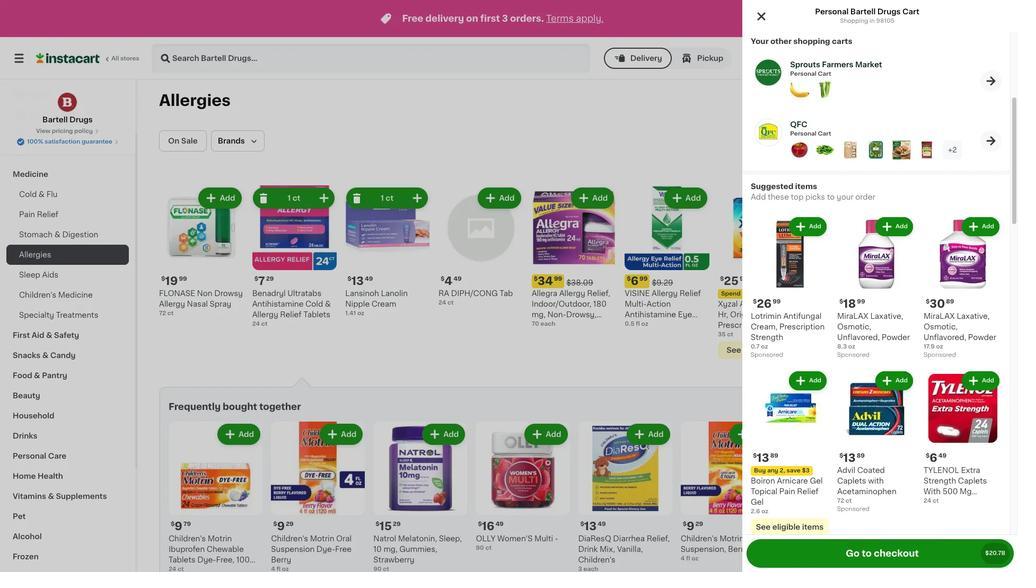 Task type: describe. For each thing, give the bounding box(es) containing it.
$ inside $ 19 99
[[161, 276, 165, 282]]

specialty treatments
[[19, 312, 98, 319]]

29 for benadryl ultratabs antihistamine cold & allergy relief tablets
[[266, 276, 274, 282]]

allegra inside the allegra allergy relief, 24 hr, indoor/outdoor, 180 mg, gelcaps 24 ct
[[811, 301, 837, 308]]

pet link
[[6, 507, 129, 527]]

1 for 7
[[288, 195, 291, 202]]

sponsored badge image for 26
[[751, 352, 783, 359]]

99 for 26
[[773, 299, 781, 305]]

product group containing 18
[[837, 215, 915, 361]]

medicine,
[[807, 546, 843, 554]]

0 horizontal spatial acetaminophen
[[837, 488, 897, 496]]

180 inside the allegra allergy relief, 24 hr, indoor/outdoor, 180 mg, gelcaps 24 ct
[[811, 322, 825, 329]]

see eligible items button for 13
[[751, 519, 829, 537]]

90 inside 'natrol melatonin, sleep, 10 mg, gummies, strawberry 90 ct'
[[374, 567, 382, 573]]

0 vertical spatial gel
[[810, 478, 823, 485]]

9 for children's motrin oral suspension dye-free berry
[[277, 521, 285, 532]]

chewable
[[207, 546, 244, 554]]

89 for buy any 2, save $3
[[770, 453, 779, 459]]

product group containing 30
[[924, 215, 1002, 361]]

eligible for 25
[[743, 347, 771, 354]]

bartell drugs link
[[42, 92, 93, 125]]

ct inside flonase non drowsy allergy nasal spray 72 ct
[[168, 311, 174, 316]]

relief inside the imodium multi- symptom relief anti- diarrheal medicine caplets
[[924, 546, 946, 554]]

acetaminophen inside tylenol extra strength caplets with 500 mg acetaminophen
[[924, 499, 983, 507]]

49 for ra diph/cong tab
[[454, 276, 462, 282]]

to inside the suggested items add these top picks to your order
[[827, 194, 835, 201]]

suspension,
[[681, 546, 726, 554]]

2.6
[[751, 509, 760, 515]]

marie callender's chicken pot pie, frozen meal image
[[892, 141, 911, 160]]

spend $30, save $3
[[721, 291, 780, 297]]

these
[[768, 194, 789, 201]]

pain inside tylenol pain + fever relief medicine, bubble gum 4 fl oz
[[821, 536, 837, 543]]

care
[[48, 453, 66, 460]]

ct inside "advil coated caplets with acetaminophen 72 ct"
[[846, 499, 852, 504]]

personal inside sprouts farmers market personal cart
[[790, 71, 817, 77]]

99 for 6
[[640, 276, 648, 282]]

mix,
[[600, 546, 615, 554]]

fl right 0.5
[[636, 321, 640, 327]]

first aid & safety
[[13, 332, 79, 339]]

4 up ra at the bottom of the page
[[445, 276, 453, 287]]

terms
[[546, 14, 574, 23]]

health
[[38, 473, 63, 481]]

ra
[[439, 290, 449, 297]]

4 inside tylenol pain + fever relief medicine, bubble gum 4 fl oz
[[783, 567, 787, 573]]

berry inside children's motrin oral suspension dye-free berry 4 fl oz
[[271, 557, 291, 564]]

advil
[[837, 467, 856, 475]]

buy any 2, save $3
[[754, 468, 810, 474]]

benadryl
[[252, 290, 286, 297]]

dye- inside children's motrin oral suspension dye-free berry 4 fl oz
[[317, 546, 335, 554]]

cart inside qfc personal cart
[[818, 131, 831, 137]]

0 vertical spatial cold
[[19, 191, 37, 198]]

product group containing 16
[[476, 422, 570, 553]]

mg,
[[169, 567, 183, 573]]

relief, inside the $ 34 99 $38.09 allegra allergy relief, indoor/outdoor, 180 mg, non-drowsy, tablets, value size
[[587, 290, 610, 297]]

100
[[236, 557, 250, 564]]

1 vertical spatial save
[[787, 468, 801, 474]]

24 inside ra diph/cong tab 24 ct
[[439, 300, 446, 306]]

vitamins
[[13, 493, 46, 501]]

increment quantity of benadryl ultratabs antihistamine cold & allergy relief tablets image
[[318, 192, 331, 205]]

ct down the diarrheal
[[895, 567, 901, 573]]

+ inside the other items in cart note
[[948, 146, 953, 154]]

18
[[843, 299, 856, 310]]

$ inside '$ 18 99'
[[840, 299, 843, 305]]

1 horizontal spatial 24 ct
[[886, 567, 901, 573]]

sargento natural string cheese snacks image
[[918, 141, 937, 160]]

see eligible items button for 25
[[718, 341, 803, 359]]

frequently bought together
[[169, 403, 301, 411]]

$ inside the $ 34 99 $38.09 allegra allergy relief, indoor/outdoor, 180 mg, non-drowsy, tablets, value size
[[534, 276, 538, 282]]

72 inside flonase non drowsy allergy nasal spray 72 ct
[[159, 311, 166, 316]]

1.41
[[345, 311, 356, 316]]

$ 18 99
[[840, 299, 865, 310]]

buy for buy any 2, save $3
[[754, 468, 766, 474]]

drowsy,
[[566, 311, 597, 319]]

buy for buy it again
[[30, 112, 45, 119]]

strawberry
[[374, 557, 415, 564]]

product group containing 4
[[439, 186, 523, 307]]

oz inside tylenol pain + fever relief medicine, bubble gum 4 fl oz
[[794, 567, 801, 573]]

visine
[[625, 290, 650, 297]]

fever
[[845, 536, 865, 543]]

strength inside tylenol extra strength caplets with 500 mg acetaminophen
[[924, 478, 956, 485]]

guarantee
[[82, 139, 112, 145]]

xyzal
[[718, 301, 738, 308]]

1 horizontal spatial to
[[862, 550, 872, 558]]

natrol
[[374, 536, 396, 543]]

dye- inside children's motrin ibuprofen chewable tablets dye-free, 100 mg, grape
[[197, 557, 216, 564]]

see eligible items down gelcaps
[[820, 347, 887, 354]]

osmotic, for 30
[[924, 324, 958, 331]]

ct left increment quantity of benadryl ultratabs antihistamine cold & allergy relief tablets image
[[293, 195, 300, 202]]

allergy inside flonase non drowsy allergy nasal spray 144 ct
[[904, 301, 930, 308]]

motrin for chewable
[[208, 536, 232, 543]]

instacart logo image
[[36, 52, 100, 65]]

lists link
[[6, 126, 129, 147]]

all
[[111, 56, 119, 62]]

terms apply. link
[[546, 14, 604, 23]]

$ inside $ 6 99
[[627, 276, 631, 282]]

relief inside visine allergy relief multi-action antihistamine eye drops
[[680, 290, 701, 297]]

ct down 'with'
[[933, 499, 939, 504]]

70
[[532, 321, 539, 327]]

checkout
[[874, 550, 919, 558]]

89 for advil coated caplets with acetaminophen
[[857, 453, 865, 459]]

food & pantry
[[13, 372, 67, 380]]

oz inside children's motrin oral suspension dye-free berry 4 fl oz
[[282, 567, 289, 573]]

stomach & digestion
[[19, 231, 98, 239]]

personal bartell drugs cart shopping in 98105
[[815, 8, 920, 24]]

ct inside the xyzal allergy relief, 24 hr, original prescription strength 35 ct
[[727, 332, 733, 338]]

0 horizontal spatial bartell
[[42, 116, 68, 124]]

olly women's multi - 90 ct
[[476, 536, 558, 551]]

3 inside diaresq diarrhea relief, drink mix, vanilla, children's 3 each
[[578, 567, 582, 573]]

relief inside tylenol pain + fever relief medicine, bubble gum 4 fl oz
[[783, 546, 805, 554]]

100% satisfaction guarantee button
[[16, 136, 119, 146]]

alcohol
[[13, 534, 42, 541]]

49 for olly women's multi -
[[496, 522, 504, 528]]

strength inside the xyzal allergy relief, 24 hr, original prescription strength 35 ct
[[765, 322, 798, 329]]

multi- inside visine allergy relief multi-action antihistamine eye drops
[[625, 301, 647, 308]]

$ 6 99
[[627, 276, 648, 287]]

each inside product group
[[541, 321, 555, 327]]

shop
[[30, 91, 50, 98]]

diaresq diarrhea relief, drink mix, vanilla, children's 3 each
[[578, 536, 670, 573]]

oz right 0.5
[[641, 321, 648, 327]]

motrin for suspension,
[[720, 536, 744, 543]]

tylenol pain + fever relief medicine, bubble gum 4 fl oz
[[783, 536, 871, 573]]

items inside the suggested items add these top picks to your order
[[795, 183, 817, 190]]

tablets inside benadryl ultratabs antihistamine cold & allergy relief tablets 24 ct
[[304, 311, 330, 319]]

original
[[730, 311, 759, 319]]

1 ct for 13
[[381, 195, 394, 202]]

lotrimin
[[751, 313, 782, 320]]

caplets inside tylenol extra strength caplets with 500 mg acetaminophen
[[958, 478, 987, 485]]

13 for diaresq diarrhea relief, drink mix, vanilla, children's
[[584, 521, 597, 532]]

personal down drinks
[[13, 453, 46, 460]]

go to checkout
[[846, 550, 919, 558]]

unflavored, for 30
[[924, 334, 967, 342]]

79
[[184, 522, 191, 528]]

0 vertical spatial $3
[[772, 291, 780, 297]]

29 for children's motrin oral suspension dye-free berry
[[286, 522, 294, 528]]

1 ct for 7
[[288, 195, 300, 202]]

value
[[562, 322, 583, 329]]

1 vertical spatial $3
[[802, 468, 810, 474]]

oz inside boiron arnicare gel topical pain relief gel 2.6 oz
[[762, 509, 769, 515]]

personal inside qfc personal cart
[[790, 131, 817, 137]]

berry inside children's motrin oral suspension, berry 4 fl oz
[[728, 546, 748, 554]]

specialty treatments link
[[6, 306, 129, 326]]

6 for $ 6 49
[[930, 453, 938, 464]]

oz inside the 'miralax laxative, osmotic, unflavored, powder 17.9 oz'
[[936, 344, 943, 350]]

delivery for delivery
[[630, 55, 662, 62]]

items in cart element for cart
[[790, 141, 962, 162]]

other
[[771, 38, 792, 45]]

non-
[[548, 311, 566, 319]]

relief, for diaresq diarrhea relief, drink mix, vanilla, children's
[[647, 536, 670, 543]]

flonase non drowsy allergy nasal spray 72 ct
[[159, 290, 243, 316]]

free inside "limited time offer" region
[[402, 14, 423, 23]]

cold & flu link
[[6, 185, 129, 205]]

diarrheal
[[886, 557, 919, 564]]

lotrimin antifungal cream, prescription strength 0.7 oz
[[751, 313, 825, 350]]

sprouts
[[790, 61, 820, 68]]

product group containing 15
[[374, 422, 467, 573]]

16
[[482, 521, 495, 532]]

cream
[[372, 301, 397, 308]]

flu
[[46, 191, 58, 198]]

89 for miralax laxative, osmotic, unflavored, powder
[[946, 299, 954, 305]]

limited time offer region
[[0, 0, 987, 37]]

sleep aids link
[[6, 265, 129, 285]]

500
[[943, 488, 958, 496]]

17.9
[[924, 344, 935, 350]]

gummies,
[[400, 546, 437, 554]]

in
[[870, 18, 875, 24]]

go
[[846, 550, 860, 558]]

see eligible items button down gelcaps
[[811, 341, 896, 359]]

prescription inside the xyzal allergy relief, 24 hr, original prescription strength 35 ct
[[718, 322, 763, 329]]

xyzal allergy relief, 24 hr, original prescription strength 35 ct
[[718, 301, 802, 338]]

organic - apples - honeycrisp image
[[790, 141, 809, 160]]

1 vertical spatial drugs
[[69, 116, 93, 124]]

snacks & candy link
[[6, 346, 129, 366]]

$ inside the $ 7 29
[[254, 276, 258, 282]]

pantry
[[42, 372, 67, 380]]

flonase for flonase non drowsy allergy nasal spray 72 ct
[[159, 290, 195, 297]]

ct inside 'natrol melatonin, sleep, 10 mg, gummies, strawberry 90 ct'
[[383, 567, 389, 573]]

& for supplements
[[48, 493, 54, 501]]

again
[[54, 112, 75, 119]]

oz inside lotrimin antifungal cream, prescription strength 0.7 oz
[[761, 344, 768, 350]]

allergy inside the allegra allergy relief, 24 hr, indoor/outdoor, 180 mg, gelcaps 24 ct
[[839, 301, 865, 308]]

section containing 9
[[159, 387, 994, 573]]

0 horizontal spatial save
[[757, 291, 771, 297]]

delivery by 5:50-6:00pm link
[[821, 52, 941, 65]]

$ 13 49 for lansinoh lanolin nipple cream
[[348, 276, 373, 287]]

digestion
[[62, 231, 98, 239]]

24 ct for 6
[[924, 499, 939, 504]]

allegra inside the $ 34 99 $38.09 allegra allergy relief, indoor/outdoor, 180 mg, non-drowsy, tablets, value size
[[532, 290, 557, 297]]

oz inside lansinoh lanolin nipple cream 1.41 oz
[[357, 311, 364, 316]]

1 for 13
[[381, 195, 384, 202]]

13 for advil coated caplets with acetaminophen
[[843, 453, 856, 464]]

cart inside personal bartell drugs cart shopping in 98105
[[903, 8, 920, 15]]

see eligible items for 25
[[727, 347, 794, 354]]

see for 25
[[727, 347, 741, 354]]

prescription inside lotrimin antifungal cream, prescription strength 0.7 oz
[[780, 324, 825, 331]]

$9.29 for 6
[[652, 279, 673, 287]]

lanolin
[[381, 290, 408, 297]]

allergy inside flonase non drowsy allergy nasal spray 72 ct
[[159, 301, 185, 308]]

product group containing 26
[[751, 215, 829, 361]]

1 vertical spatial allergies
[[19, 251, 51, 259]]

oral for children's motrin oral suspension dye-free berry
[[336, 536, 352, 543]]

$ 7 99
[[785, 521, 805, 532]]

29 for natrol melatonin, sleep, 10 mg, gummies, strawberry
[[393, 522, 401, 528]]

caplets inside the imodium multi- symptom relief anti- diarrheal medicine caplets
[[886, 567, 915, 573]]

$ inside the $ 30 89
[[926, 299, 930, 305]]

98105 button
[[745, 43, 808, 73]]

$ 16 49
[[478, 521, 504, 532]]

tablets,
[[532, 322, 561, 329]]

medicine link
[[6, 164, 129, 185]]

mg, inside the $ 34 99 $38.09 allegra allergy relief, indoor/outdoor, 180 mg, non-drowsy, tablets, value size
[[532, 311, 546, 319]]

vanilla,
[[617, 546, 643, 554]]

topical
[[751, 488, 778, 496]]

relief inside boiron arnicare gel topical pain relief gel 2.6 oz
[[797, 488, 819, 496]]

0 horizontal spatial gel
[[751, 499, 764, 507]]

item carousel region
[[169, 418, 994, 573]]

180 inside the $ 34 99 $38.09 allegra allergy relief, indoor/outdoor, 180 mg, non-drowsy, tablets, value size
[[593, 301, 607, 308]]

pain inside boiron arnicare gel topical pain relief gel 2.6 oz
[[780, 488, 795, 496]]

oral for children's motrin oral suspension, berry
[[746, 536, 761, 543]]

non for flonase non drowsy allergy nasal spray 144 ct
[[942, 290, 958, 297]]

49 for lansinoh lanolin nipple cream
[[365, 276, 373, 282]]

delivery for delivery by 5:50-6:00pm
[[838, 54, 872, 62]]

4 inside children's motrin oral suspension dye-free berry 4 fl oz
[[271, 567, 275, 573]]

powder for 30
[[968, 334, 997, 342]]

2 horizontal spatial eligible
[[836, 347, 864, 354]]

0.5
[[625, 321, 635, 327]]

unflavored, for 18
[[837, 334, 880, 342]]

candy
[[50, 352, 76, 360]]

$21.19 element
[[811, 275, 896, 288]]

relief, for allegra allergy relief, 24 hr, indoor/outdoor, 180 mg, gelcaps
[[867, 301, 890, 308]]

strength inside lotrimin antifungal cream, prescription strength 0.7 oz
[[751, 334, 783, 342]]

drowsy for flonase non drowsy allergy nasal spray 144 ct
[[960, 290, 988, 297]]

gelcaps
[[842, 322, 873, 329]]

$ inside $ 4 49
[[441, 276, 445, 282]]

aid
[[32, 332, 44, 339]]

8.3
[[837, 344, 847, 350]]

ct inside flonase non drowsy allergy nasal spray 144 ct
[[917, 311, 923, 316]]

allergy inside visine allergy relief multi-action antihistamine eye drops
[[652, 290, 678, 297]]

24 ct for 9
[[169, 567, 184, 573]]

allergy inside the $ 34 99 $38.09 allegra allergy relief, indoor/outdoor, 180 mg, non-drowsy, tablets, value size
[[559, 290, 585, 297]]

9 for children's motrin ibuprofen chewable tablets dye-free, 100 mg, grape
[[175, 521, 182, 532]]

13 for buy any 2, save $3
[[757, 453, 769, 464]]

caplets inside "advil coated caplets with acetaminophen 72 ct"
[[837, 478, 866, 485]]

tylenol for with
[[924, 467, 959, 475]]



Task type: locate. For each thing, give the bounding box(es) containing it.
0 horizontal spatial oral
[[336, 536, 352, 543]]

4 down 'suspension,' at the bottom right of the page
[[681, 556, 685, 562]]

drugs inside personal bartell drugs cart shopping in 98105
[[878, 8, 901, 15]]

oz down suspension
[[282, 567, 289, 573]]

relief, inside diaresq diarrhea relief, drink mix, vanilla, children's 3 each
[[647, 536, 670, 543]]

tab
[[500, 290, 513, 297]]

delivery
[[426, 14, 464, 23]]

89 up any
[[770, 453, 779, 459]]

2 miralax from the left
[[924, 313, 955, 320]]

to right the go at the right
[[862, 550, 872, 558]]

multi- inside the imodium multi- symptom relief anti- diarrheal medicine caplets
[[924, 536, 946, 543]]

miralax down the $ 30 89
[[924, 313, 955, 320]]

2 items in cart element from the top
[[790, 141, 962, 162]]

ct inside benadryl ultratabs antihistamine cold & allergy relief tablets 24 ct
[[261, 321, 267, 327]]

0 vertical spatial tablets
[[304, 311, 330, 319]]

$27.69 element
[[904, 275, 989, 288]]

49 for diaresq diarrhea relief, drink mix, vanilla, children's
[[598, 522, 606, 528]]

49 up lansinoh
[[365, 276, 373, 282]]

remove benadryl ultratabs antihistamine cold & allergy relief tablets image
[[257, 192, 270, 205]]

caplets
[[837, 478, 866, 485], [958, 478, 987, 485], [886, 567, 915, 573]]

1 non from the left
[[197, 290, 213, 297]]

relief down ultratabs
[[280, 311, 302, 319]]

1 horizontal spatial eligible
[[773, 524, 801, 531]]

2 flonase from the left
[[904, 290, 941, 297]]

visine allergy relief multi-action antihistamine eye drops
[[625, 290, 701, 329]]

benadryl ultratabs antihistamine cold & allergy relief tablets 24 ct
[[252, 290, 331, 327]]

1 horizontal spatial 1 ct
[[381, 195, 394, 202]]

your
[[751, 38, 769, 45]]

beauty link
[[6, 386, 129, 406]]

product group containing 25
[[718, 186, 803, 359]]

& for digestion
[[54, 231, 60, 239]]

89 up "coated"
[[857, 453, 865, 459]]

antihistamine down action at the right of page
[[625, 311, 676, 319]]

remove lansinoh lanolin nipple cream image
[[351, 192, 363, 205]]

$ inside $ 15 29
[[376, 522, 380, 528]]

pickup
[[697, 55, 724, 62]]

1 vertical spatial berry
[[271, 557, 291, 564]]

ct left increment quantity of lansinoh lanolin nipple cream image at left top
[[386, 195, 394, 202]]

99 for 18
[[857, 299, 865, 305]]

personal inside personal bartell drugs cart shopping in 98105
[[815, 8, 849, 15]]

see eligible items button down cream, at right bottom
[[718, 341, 803, 359]]

on sale
[[168, 137, 198, 145]]

arnicare
[[777, 478, 808, 485]]

98105 inside popup button
[[762, 54, 787, 62]]

1 horizontal spatial 90
[[476, 546, 484, 551]]

1 powder from the left
[[882, 334, 910, 342]]

oz inside children's motrin oral suspension, berry 4 fl oz
[[692, 556, 699, 562]]

boiron
[[751, 478, 775, 485]]

0 horizontal spatial non
[[197, 290, 213, 297]]

laxative, for 30
[[957, 313, 990, 320]]

hr, right antifungal
[[823, 311, 833, 319]]

$ 13 89 for advil coated caplets with acetaminophen
[[840, 453, 865, 464]]

cart inside sprouts farmers market personal cart
[[818, 71, 831, 77]]

1 hr, from the left
[[718, 311, 728, 319]]

delivery button
[[604, 48, 672, 69]]

2 hr, from the left
[[823, 311, 833, 319]]

1 vertical spatial dye-
[[197, 557, 216, 564]]

$34.99 original price: $38.09 element
[[532, 275, 616, 288]]

99 for 25
[[740, 276, 748, 282]]

simple truth baby spinach, organic image
[[867, 141, 886, 160]]

3 9 from the left
[[687, 521, 695, 532]]

children's for children's medicine
[[19, 292, 56, 299]]

1 horizontal spatial caplets
[[886, 567, 915, 573]]

oral inside children's motrin oral suspension, berry 4 fl oz
[[746, 536, 761, 543]]

7 for $ 7 29
[[258, 276, 265, 287]]

0 horizontal spatial motrin
[[208, 536, 232, 543]]

go to cart image for market
[[985, 75, 998, 87]]

29 inside $ 15 29
[[393, 522, 401, 528]]

unflavored, up the 17.9
[[924, 334, 967, 342]]

1 vertical spatial multi-
[[924, 536, 946, 543]]

strength down lotrimin
[[765, 322, 798, 329]]

ct inside ra diph/cong tab 24 ct
[[448, 300, 454, 306]]

increment quantity of lansinoh lanolin nipple cream image
[[411, 192, 424, 205]]

miralax for 30
[[924, 313, 955, 320]]

ct right 144
[[917, 311, 923, 316]]

powder inside miralax laxative, osmotic, unflavored, powder 8.3 oz
[[882, 334, 910, 342]]

osmotic, down '$ 18 99' at the bottom right
[[837, 324, 871, 331]]

allergies
[[159, 93, 231, 108], [19, 251, 51, 259]]

fl down 'suspension,' at the bottom right of the page
[[686, 556, 690, 562]]

0 vertical spatial items in cart element
[[790, 81, 882, 102]]

0 horizontal spatial $ 13 49
[[348, 276, 373, 287]]

save up 26
[[757, 291, 771, 297]]

qfc personal cart
[[790, 121, 831, 137]]

0 vertical spatial indoor/outdoor,
[[532, 301, 592, 308]]

non
[[197, 290, 213, 297], [942, 290, 958, 297]]

items in cart element containing +
[[790, 141, 962, 162]]

0 horizontal spatial spray
[[210, 301, 231, 308]]

1 vertical spatial each
[[584, 567, 598, 573]]

advil coated caplets with acetaminophen 72 ct
[[837, 467, 897, 504]]

99 inside the $ 34 99 $38.09 allegra allergy relief, indoor/outdoor, 180 mg, non-drowsy, tablets, value size
[[554, 276, 562, 282]]

1 items in cart element from the top
[[790, 81, 882, 102]]

go to cart element for cart
[[981, 130, 1002, 151]]

1 horizontal spatial pain
[[780, 488, 795, 496]]

antifungal
[[784, 313, 822, 320]]

$ 34 99 $38.09 allegra allergy relief, indoor/outdoor, 180 mg, non-drowsy, tablets, value size
[[532, 276, 610, 329]]

section
[[159, 387, 994, 573]]

$ 13 49 up diaresq
[[581, 521, 606, 532]]

0 horizontal spatial 90
[[374, 567, 382, 573]]

fl inside children's motrin oral suspension, berry 4 fl oz
[[686, 556, 690, 562]]

0 horizontal spatial 180
[[593, 301, 607, 308]]

green jalapeño pepper image
[[816, 141, 835, 160]]

$ inside $ 16 49
[[478, 522, 482, 528]]

1 motrin from the left
[[208, 536, 232, 543]]

$ inside "$ 25 99"
[[720, 276, 724, 282]]

view pricing policy link
[[36, 127, 99, 136]]

imodium
[[886, 536, 922, 543]]

1 $ 9 29 from the left
[[273, 521, 294, 532]]

29 right 15 in the bottom left of the page
[[393, 522, 401, 528]]

product group
[[159, 186, 244, 318], [252, 186, 337, 329], [345, 186, 430, 318], [439, 186, 523, 307], [532, 186, 616, 329], [625, 186, 710, 329], [718, 186, 803, 359], [811, 186, 896, 359], [751, 215, 829, 361], [837, 215, 915, 361], [924, 215, 1002, 361], [751, 370, 829, 548], [837, 370, 915, 516], [924, 370, 1002, 507], [169, 422, 263, 573], [271, 422, 365, 573], [374, 422, 467, 573], [476, 422, 570, 553], [578, 422, 672, 573], [681, 422, 775, 564], [783, 422, 877, 573], [886, 422, 980, 573]]

spray for flonase non drowsy allergy nasal spray 72 ct
[[210, 301, 231, 308]]

medicine inside medicine link
[[13, 171, 48, 178]]

osmotic, for 18
[[837, 324, 871, 331]]

motrin for suspension
[[310, 536, 334, 543]]

1 horizontal spatial 6
[[930, 453, 938, 464]]

13 up any
[[757, 453, 769, 464]]

unflavored, inside miralax laxative, osmotic, unflavored, powder 8.3 oz
[[837, 334, 880, 342]]

& right food
[[34, 372, 40, 380]]

acetaminophen down with
[[837, 488, 897, 496]]

free left delivery
[[402, 14, 423, 23]]

0 vertical spatial $9.29
[[652, 279, 673, 287]]

1 flonase from the left
[[159, 290, 195, 297]]

2 go to cart image from the top
[[985, 134, 998, 147]]

1 right remove lansinoh lanolin nipple cream image on the left top of the page
[[381, 195, 384, 202]]

1 oral from the left
[[336, 536, 352, 543]]

99 right the 18
[[857, 299, 865, 305]]

99 right the 34
[[554, 276, 562, 282]]

indoor/outdoor, inside the $ 34 99 $38.09 allegra allergy relief, indoor/outdoor, 180 mg, non-drowsy, tablets, value size
[[532, 301, 592, 308]]

49 up tylenol extra strength caplets with 500 mg acetaminophen
[[939, 453, 947, 459]]

allergy down $34.99 original price: $38.09 element at the right of page
[[559, 290, 585, 297]]

multi-
[[625, 301, 647, 308], [924, 536, 946, 543]]

cold inside benadryl ultratabs antihistamine cold & allergy relief tablets 24 ct
[[306, 301, 323, 308]]

0 vertical spatial 7
[[258, 276, 265, 287]]

children's motrin oral suspension, berry 4 fl oz
[[681, 536, 761, 562]]

each inside diaresq diarrhea relief, drink mix, vanilla, children's 3 each
[[584, 567, 598, 573]]

nasal down $ 19 99
[[187, 301, 208, 308]]

2 vertical spatial cart
[[818, 131, 831, 137]]

allergy down spend $30, save $3
[[740, 301, 766, 308]]

$30,
[[742, 291, 756, 297]]

$ 4 49
[[441, 276, 462, 287]]

$3 up arnicare
[[802, 468, 810, 474]]

0 vertical spatial save
[[757, 291, 771, 297]]

2 horizontal spatial caplets
[[958, 478, 987, 485]]

tablets inside children's motrin ibuprofen chewable tablets dye-free, 100 mg, grape
[[169, 557, 196, 564]]

0 horizontal spatial antihistamine
[[252, 301, 304, 308]]

mg,
[[532, 311, 546, 319], [827, 322, 840, 329], [384, 546, 398, 554]]

89 inside the $ 30 89
[[946, 299, 954, 305]]

$ 19 99
[[161, 276, 187, 287]]

1 horizontal spatial +
[[948, 146, 953, 154]]

relief, for xyzal allergy relief, 24 hr, original prescription strength
[[768, 301, 791, 308]]

13 up lansinoh
[[351, 276, 364, 287]]

diph/cong
[[451, 290, 498, 297]]

2 oral from the left
[[746, 536, 761, 543]]

with
[[924, 488, 941, 496]]

product group containing 34
[[532, 186, 616, 329]]

0 vertical spatial 6
[[631, 276, 639, 287]]

0.7
[[751, 344, 760, 350]]

2 drowsy from the left
[[960, 290, 988, 297]]

children's for children's motrin oral suspension, berry 4 fl oz
[[681, 536, 718, 543]]

25
[[724, 276, 739, 287]]

1 vertical spatial go to cart image
[[985, 134, 998, 147]]

children's for children's motrin ibuprofen chewable tablets dye-free, 100 mg, grape
[[169, 536, 206, 543]]

flonase
[[159, 290, 195, 297], [904, 290, 941, 297]]

tablets down ultratabs
[[304, 311, 330, 319]]

$ inside $ 6 49
[[926, 453, 930, 459]]

0 horizontal spatial 1 ct
[[288, 195, 300, 202]]

relief down flu
[[37, 211, 58, 219]]

sponsored badge image for 18
[[837, 352, 870, 359]]

gum
[[783, 557, 801, 564]]

eligible for 13
[[773, 524, 801, 531]]

0 horizontal spatial 1
[[288, 195, 291, 202]]

mg, inside the allegra allergy relief, 24 hr, indoor/outdoor, 180 mg, gelcaps 24 ct
[[827, 322, 840, 329]]

items in cart element
[[790, 81, 882, 102], [790, 141, 962, 162]]

drowsy for flonase non drowsy allergy nasal spray 72 ct
[[214, 290, 243, 297]]

1 horizontal spatial 7
[[789, 521, 796, 532]]

29 up suspension
[[286, 522, 294, 528]]

1 drowsy from the left
[[214, 290, 243, 297]]

1 9 from the left
[[175, 521, 182, 532]]

motrin inside children's motrin oral suspension, berry 4 fl oz
[[720, 536, 744, 543]]

save up arnicare
[[787, 468, 801, 474]]

144
[[904, 311, 915, 316]]

1 vertical spatial allegra
[[811, 301, 837, 308]]

cold up 'pain relief'
[[19, 191, 37, 198]]

1 horizontal spatial antihistamine
[[625, 311, 676, 319]]

49 for tylenol extra strength caplets with 500 mg acetaminophen
[[939, 453, 947, 459]]

30
[[930, 299, 945, 310]]

0 vertical spatial to
[[827, 194, 835, 201]]

unflavored, down gelcaps
[[837, 334, 880, 342]]

1 vertical spatial 6
[[930, 453, 938, 464]]

0 vertical spatial acetaminophen
[[837, 488, 897, 496]]

items for xyzal allergy relief, 24 hr, original prescription strength
[[773, 347, 794, 354]]

4 down suspension
[[271, 567, 275, 573]]

sleep
[[19, 272, 40, 279]]

+ inside tylenol pain + fever relief medicine, bubble gum 4 fl oz
[[838, 536, 843, 543]]

0 horizontal spatial each
[[541, 321, 555, 327]]

motrin up 'suspension,' at the bottom right of the page
[[720, 536, 744, 543]]

1 vertical spatial strength
[[751, 334, 783, 342]]

fl
[[636, 321, 640, 327], [686, 556, 690, 562], [277, 567, 281, 573], [789, 567, 793, 573]]

1 vertical spatial bartell
[[42, 116, 68, 124]]

spray inside flonase non drowsy allergy nasal spray 144 ct
[[955, 301, 977, 308]]

suggested items add these top picks to your order
[[751, 183, 876, 201]]

go to cart image for cart
[[985, 134, 998, 147]]

1 vertical spatial mg,
[[827, 322, 840, 329]]

1 horizontal spatial 98105
[[877, 18, 895, 24]]

strength up 'with'
[[924, 478, 956, 485]]

sponsored badge image down 0.7
[[751, 352, 783, 359]]

89
[[946, 299, 954, 305], [770, 453, 779, 459], [857, 453, 865, 459]]

tylenol extra strength caplets with 500 mg acetaminophen
[[924, 467, 987, 507]]

99 inside '$ 18 99'
[[857, 299, 865, 305]]

laxative, down '$27.69' element
[[957, 313, 990, 320]]

6 up visine
[[631, 276, 639, 287]]

nasal inside flonase non drowsy allergy nasal spray 72 ct
[[187, 301, 208, 308]]

1 horizontal spatial tablets
[[304, 311, 330, 319]]

pain up stomach
[[19, 211, 35, 219]]

ct left grape
[[178, 567, 184, 573]]

2 non from the left
[[942, 290, 958, 297]]

eligible down gelcaps
[[836, 347, 864, 354]]

orders.
[[510, 14, 544, 23]]

powder for 18
[[882, 334, 910, 342]]

hr,
[[718, 311, 728, 319], [823, 311, 833, 319]]

7 inside item carousel region
[[789, 521, 796, 532]]

see left 0.7
[[727, 347, 741, 354]]

1 horizontal spatial acetaminophen
[[924, 499, 983, 507]]

1 horizontal spatial save
[[787, 468, 801, 474]]

hr, for indoor/outdoor,
[[823, 311, 833, 319]]

nasal for flonase non drowsy allergy nasal spray 144 ct
[[932, 301, 953, 308]]

oz right 0.7
[[761, 344, 768, 350]]

fl down gum
[[789, 567, 793, 573]]

$ inside $ 7 99
[[785, 522, 789, 528]]

0 horizontal spatial $9.29
[[652, 279, 673, 287]]

bartell drugs
[[42, 116, 93, 124]]

multi
[[535, 536, 553, 543]]

2 1 from the left
[[381, 195, 384, 202]]

1 horizontal spatial prescription
[[780, 324, 825, 331]]

2 powder from the left
[[968, 334, 997, 342]]

0 vertical spatial antihistamine
[[252, 301, 304, 308]]

1 spray from the left
[[210, 301, 231, 308]]

1 miralax from the left
[[837, 313, 869, 320]]

13 for lansinoh lanolin nipple cream
[[351, 276, 364, 287]]

1 horizontal spatial dye-
[[317, 546, 335, 554]]

1 laxative, from the left
[[871, 313, 903, 320]]

oz inside miralax laxative, osmotic, unflavored, powder 8.3 oz
[[849, 344, 855, 350]]

eye
[[678, 311, 692, 319]]

tylenol inside tylenol extra strength caplets with 500 mg acetaminophen
[[924, 467, 959, 475]]

frozen link
[[6, 547, 129, 568]]

powder down 144
[[882, 334, 910, 342]]

99 inside $ 26 99
[[773, 299, 781, 305]]

2 osmotic, from the left
[[924, 324, 958, 331]]

0 vertical spatial allegra
[[532, 290, 557, 297]]

1 horizontal spatial oral
[[746, 536, 761, 543]]

1 horizontal spatial allergies
[[159, 93, 231, 108]]

other items in cart note
[[943, 141, 962, 160]]

0 vertical spatial tylenol
[[924, 467, 959, 475]]

stomach & digestion link
[[6, 225, 129, 245]]

flonase for flonase non drowsy allergy nasal spray 144 ct
[[904, 290, 941, 297]]

miralax for 18
[[837, 313, 869, 320]]

3 inside "limited time offer" region
[[502, 14, 508, 23]]

6:00pm
[[909, 54, 941, 62]]

items for allegra allergy relief, 24 hr, indoor/outdoor, 180 mg, gelcaps
[[866, 347, 887, 354]]

1 vertical spatial 180
[[811, 322, 825, 329]]

72 inside "advil coated caplets with acetaminophen 72 ct"
[[837, 499, 844, 504]]

allergy
[[559, 290, 585, 297], [652, 290, 678, 297], [159, 301, 185, 308], [740, 301, 766, 308], [839, 301, 865, 308], [904, 301, 930, 308], [252, 311, 278, 319]]

3 motrin from the left
[[720, 536, 744, 543]]

6 for $ 6 99
[[631, 276, 639, 287]]

oz
[[357, 311, 364, 316], [641, 321, 648, 327], [761, 344, 768, 350], [849, 344, 855, 350], [936, 344, 943, 350], [762, 509, 769, 515], [692, 556, 699, 562], [282, 567, 289, 573], [794, 567, 801, 573]]

7 for $ 7 99
[[789, 521, 796, 532]]

children's up suspension
[[271, 536, 308, 543]]

nasal for flonase non drowsy allergy nasal spray 72 ct
[[187, 301, 208, 308]]

non for flonase non drowsy allergy nasal spray 72 ct
[[197, 290, 213, 297]]

$9.29 for 7
[[809, 525, 831, 532]]

see eligible items down boiron arnicare gel topical pain relief gel 2.6 oz
[[756, 524, 824, 531]]

1 vertical spatial gel
[[751, 499, 764, 507]]

$7.99 original price: $9.29 element
[[783, 520, 877, 534]]

1 horizontal spatial $3
[[802, 468, 810, 474]]

0 vertical spatial pain
[[19, 211, 35, 219]]

nasal inside flonase non drowsy allergy nasal spray 144 ct
[[932, 301, 953, 308]]

0 horizontal spatial drowsy
[[214, 290, 243, 297]]

mg, inside 'natrol melatonin, sleep, 10 mg, gummies, strawberry 90 ct'
[[384, 546, 398, 554]]

1 vertical spatial antihistamine
[[625, 311, 676, 319]]

2 9 from the left
[[277, 521, 285, 532]]

99 for 19
[[179, 276, 187, 282]]

& for flu
[[39, 191, 45, 198]]

strength
[[765, 322, 798, 329], [751, 334, 783, 342], [924, 478, 956, 485]]

items up top
[[795, 183, 817, 190]]

0 vertical spatial strength
[[765, 322, 798, 329]]

cold & flu
[[19, 191, 58, 198]]

0 horizontal spatial to
[[827, 194, 835, 201]]

99 for 34
[[554, 276, 562, 282]]

$ 9 29 for children's motrin oral suspension dye-free berry
[[273, 521, 294, 532]]

99 up visine
[[640, 276, 648, 282]]

29 for children's motrin oral suspension, berry
[[696, 522, 703, 528]]

ct inside olly women's multi - 90 ct
[[486, 546, 492, 551]]

hr, inside the allegra allergy relief, 24 hr, indoor/outdoor, 180 mg, gelcaps 24 ct
[[823, 311, 833, 319]]

0 horizontal spatial allergies
[[19, 251, 51, 259]]

miralax inside the 'miralax laxative, osmotic, unflavored, powder 17.9 oz'
[[924, 313, 955, 320]]

buy up boiron
[[754, 468, 766, 474]]

see for 13
[[756, 524, 771, 531]]

+ left fever
[[838, 536, 843, 543]]

medicine down anti-
[[921, 557, 956, 564]]

0 horizontal spatial hr,
[[718, 311, 728, 319]]

gel
[[810, 478, 823, 485], [751, 499, 764, 507]]

+ right sargento natural string cheese snacks image
[[948, 146, 953, 154]]

laxative, for 18
[[871, 313, 903, 320]]

children's for children's motrin oral suspension dye-free berry 4 fl oz
[[271, 536, 308, 543]]

0 horizontal spatial eligible
[[743, 347, 771, 354]]

acetaminophen
[[837, 488, 897, 496], [924, 499, 983, 507]]

go to cart element
[[981, 70, 1002, 91], [981, 130, 1002, 151]]

go to cart image
[[985, 75, 998, 87], [985, 134, 998, 147]]

mg, up 8.3
[[827, 322, 840, 329]]

spray for flonase non drowsy allergy nasal spray 144 ct
[[955, 301, 977, 308]]

powder inside the 'miralax laxative, osmotic, unflavored, powder 17.9 oz'
[[968, 334, 997, 342]]

1 osmotic, from the left
[[837, 324, 871, 331]]

0 horizontal spatial 98105
[[762, 54, 787, 62]]

items for boiron arnicare gel topical pain relief gel
[[802, 524, 824, 531]]

see inside product group
[[727, 347, 741, 354]]

tylenol down $ 7 99
[[783, 536, 819, 543]]

2 horizontal spatial see
[[820, 347, 834, 354]]

99 for 7
[[797, 522, 805, 528]]

items up medicine,
[[802, 524, 824, 531]]

1 go to cart element from the top
[[981, 70, 1002, 91]]

indoor/outdoor, inside the allegra allergy relief, 24 hr, indoor/outdoor, 180 mg, gelcaps 24 ct
[[835, 311, 894, 319]]

fl inside children's motrin oral suspension dye-free berry 4 fl oz
[[277, 567, 281, 573]]

sponsored badge image for 30
[[924, 352, 956, 359]]

0 vertical spatial dye-
[[317, 546, 335, 554]]

None search field
[[152, 43, 590, 73]]

& right aid
[[46, 332, 52, 339]]

home health link
[[6, 467, 129, 487]]

29 inside the $ 7 29
[[266, 276, 274, 282]]

children's inside diaresq diarrhea relief, drink mix, vanilla, children's 3 each
[[578, 557, 616, 564]]

children's up the specialty at the bottom
[[19, 292, 56, 299]]

drowsy down '$27.69' element
[[960, 290, 988, 297]]

multi- down visine
[[625, 301, 647, 308]]

1 horizontal spatial 1
[[381, 195, 384, 202]]

0 vertical spatial allergies
[[159, 93, 231, 108]]

29 up benadryl
[[266, 276, 274, 282]]

indoor/outdoor, up non-
[[532, 301, 592, 308]]

laxative, left 144
[[871, 313, 903, 320]]

1 horizontal spatial medicine
[[58, 292, 93, 299]]

13 up diaresq
[[584, 521, 597, 532]]

1 1 ct from the left
[[288, 195, 300, 202]]

2 spray from the left
[[955, 301, 977, 308]]

add inside the suggested items add these top picks to your order
[[751, 194, 766, 201]]

each
[[541, 321, 555, 327], [584, 567, 598, 573]]

ct inside the allegra allergy relief, 24 hr, indoor/outdoor, 180 mg, gelcaps 24 ct
[[820, 332, 827, 338]]

relief inside benadryl ultratabs antihistamine cold & allergy relief tablets 24 ct
[[280, 311, 302, 319]]

0 horizontal spatial cold
[[19, 191, 37, 198]]

product group containing 19
[[159, 186, 244, 318]]

tylenol for relief
[[783, 536, 819, 543]]

0 horizontal spatial +
[[838, 536, 843, 543]]

35
[[718, 332, 726, 338]]

$3 up $ 26 99
[[772, 291, 780, 297]]

relief left anti-
[[924, 546, 946, 554]]

bartell drugs logo image
[[58, 92, 78, 112]]

items in cart element for market
[[790, 81, 882, 102]]

9 for children's motrin oral suspension, berry
[[687, 521, 695, 532]]

hr, for original
[[718, 311, 728, 319]]

antihistamine inside benadryl ultratabs antihistamine cold & allergy relief tablets 24 ct
[[252, 301, 304, 308]]

tablets down ibuprofen
[[169, 557, 196, 564]]

& for pantry
[[34, 372, 40, 380]]

0 horizontal spatial allegra
[[532, 290, 557, 297]]

99 right 26
[[773, 299, 781, 305]]

2 go to cart element from the top
[[981, 130, 1002, 151]]

98105 inside personal bartell drugs cart shopping in 98105
[[877, 18, 895, 24]]

& for candy
[[42, 352, 48, 360]]

1 nasal from the left
[[187, 301, 208, 308]]

29 up 'suspension,' at the bottom right of the page
[[696, 522, 703, 528]]

1 unflavored, from the left
[[837, 334, 880, 342]]

flonase inside flonase non drowsy allergy nasal spray 72 ct
[[159, 290, 195, 297]]

2 horizontal spatial motrin
[[720, 536, 744, 543]]

34
[[538, 276, 553, 287]]

$ 13 89 up any
[[753, 453, 779, 464]]

hr, inside the xyzal allergy relief, 24 hr, original prescription strength 35 ct
[[718, 311, 728, 319]]

1 horizontal spatial osmotic,
[[924, 324, 958, 331]]

0 horizontal spatial 7
[[258, 276, 265, 287]]

pain relief
[[19, 211, 58, 219]]

oz down nipple
[[357, 311, 364, 316]]

72 up $7.99 original price: $9.29 element
[[837, 499, 844, 504]]

$ 13 49 inside item carousel region
[[581, 521, 606, 532]]

flonase inside flonase non drowsy allergy nasal spray 144 ct
[[904, 290, 941, 297]]

children's motrin ibuprofen chewable tablets dye-free, 100 mg, grape
[[169, 536, 250, 573]]

relief down arnicare
[[797, 488, 819, 496]]

4 inside children's motrin oral suspension, berry 4 fl oz
[[681, 556, 685, 562]]

1 horizontal spatial 89
[[857, 453, 865, 459]]

$ 9 29 for children's motrin oral suspension, berry
[[683, 521, 703, 532]]

first
[[13, 332, 30, 339]]

1 $ 13 89 from the left
[[753, 453, 779, 464]]

180
[[593, 301, 607, 308], [811, 322, 825, 329]]

buy left it
[[30, 112, 45, 119]]

medicine inside children's medicine link
[[58, 292, 93, 299]]

drowsy left benadryl
[[214, 290, 243, 297]]

shopping
[[840, 18, 868, 24]]

organic celery image
[[816, 81, 835, 100]]

items
[[795, 183, 817, 190], [773, 347, 794, 354], [866, 347, 887, 354], [802, 524, 824, 531]]

bartell inside personal bartell drugs cart shopping in 98105
[[851, 8, 876, 15]]

$ inside $ 26 99
[[753, 299, 757, 305]]

180 down antifungal
[[811, 322, 825, 329]]

caplets down extra
[[958, 478, 987, 485]]

1 horizontal spatial gel
[[810, 478, 823, 485]]

carts
[[832, 38, 853, 45]]

$ 13 49 for diaresq diarrhea relief, drink mix, vanilla, children's
[[581, 521, 606, 532]]

children's medicine
[[19, 292, 93, 299]]

see left 8.3
[[820, 347, 834, 354]]

1 go to cart image from the top
[[985, 75, 998, 87]]

imodium multi- symptom relief anti- diarrheal medicine caplets
[[886, 536, 966, 573]]

99 inside "$ 25 99"
[[740, 276, 748, 282]]

acetaminophen down 500
[[924, 499, 983, 507]]

1 1 from the left
[[288, 195, 291, 202]]

children's medicine link
[[6, 285, 129, 306]]

0 horizontal spatial delivery
[[630, 55, 662, 62]]

& inside benadryl ultratabs antihistamine cold & allergy relief tablets 24 ct
[[325, 301, 331, 308]]

1 vertical spatial $9.29
[[809, 525, 831, 532]]

drowsy inside flonase non drowsy allergy nasal spray 72 ct
[[214, 290, 243, 297]]

drugs up delivery by 5:50-6:00pm
[[878, 8, 901, 15]]

0 horizontal spatial powder
[[882, 334, 910, 342]]

extra
[[961, 467, 980, 475]]

buy
[[30, 112, 45, 119], [754, 468, 766, 474]]

berry right 'suspension,' at the bottom right of the page
[[728, 546, 748, 554]]

90 inside olly women's multi - 90 ct
[[476, 546, 484, 551]]

cream,
[[751, 324, 778, 331]]

2 1 ct from the left
[[381, 195, 394, 202]]

2 unflavored, from the left
[[924, 334, 967, 342]]

organic banana image
[[790, 81, 809, 100]]

sponsored badge image
[[751, 352, 783, 359], [837, 352, 870, 359], [924, 352, 956, 359], [837, 507, 870, 513]]

0 horizontal spatial see
[[727, 347, 741, 354]]

$ 26 99
[[753, 299, 781, 310]]

15
[[380, 521, 392, 532]]

2 nasal from the left
[[932, 301, 953, 308]]

$ 13 89 for buy any 2, save $3
[[753, 453, 779, 464]]

antihistamine inside visine allergy relief multi-action antihistamine eye drops
[[625, 311, 676, 319]]

allergy inside benadryl ultratabs antihistamine cold & allergy relief tablets 24 ct
[[252, 311, 278, 319]]

0 vertical spatial 90
[[476, 546, 484, 551]]

relief, inside the xyzal allergy relief, 24 hr, original prescription strength 35 ct
[[768, 301, 791, 308]]

24 inside benadryl ultratabs antihistamine cold & allergy relief tablets 24 ct
[[252, 321, 260, 327]]

0 horizontal spatial tablets
[[169, 557, 196, 564]]

home health
[[13, 473, 63, 481]]

1 vertical spatial buy
[[754, 468, 766, 474]]

$ inside "$ 9 79"
[[171, 522, 175, 528]]

2 horizontal spatial pain
[[821, 536, 837, 543]]

motrin inside children's motrin ibuprofen chewable tablets dye-free, 100 mg, grape
[[208, 536, 232, 543]]

specialty
[[19, 312, 54, 319]]

ct down ra at the bottom of the page
[[448, 300, 454, 306]]

2 horizontal spatial 89
[[946, 299, 954, 305]]

&
[[39, 191, 45, 198], [54, 231, 60, 239], [325, 301, 331, 308], [46, 332, 52, 339], [42, 352, 48, 360], [34, 372, 40, 380], [48, 493, 54, 501]]

1 vertical spatial items in cart element
[[790, 141, 962, 162]]

see eligible items for 13
[[756, 524, 824, 531]]

1 vertical spatial indoor/outdoor,
[[835, 311, 894, 319]]

items down gelcaps
[[866, 347, 887, 354]]

to
[[827, 194, 835, 201], [862, 550, 872, 558]]

1 vertical spatial 90
[[374, 567, 382, 573]]

2 laxative, from the left
[[957, 313, 990, 320]]

snacks
[[13, 352, 40, 360]]

go to cart element for market
[[981, 70, 1002, 91]]

diaresq
[[578, 536, 611, 543]]

1 vertical spatial pain
[[780, 488, 795, 496]]

$ 9 29 up suspension
[[273, 521, 294, 532]]

free left 10
[[335, 546, 352, 554]]

clio clio vanilla greek yogurt bars image
[[841, 141, 860, 160]]

allegra allergy relief, 24 hr, indoor/outdoor, 180 mg, gelcaps 24 ct
[[811, 301, 894, 338]]

2 vertical spatial mg,
[[384, 546, 398, 554]]

pain relief link
[[6, 205, 129, 225]]

view
[[36, 128, 50, 134]]

$6.99 original price: $9.29 element
[[625, 275, 710, 288]]

fl inside tylenol pain + fever relief medicine, bubble gum 4 fl oz
[[789, 567, 793, 573]]

0 horizontal spatial prescription
[[718, 322, 763, 329]]

allegra
[[532, 290, 557, 297], [811, 301, 837, 308]]

1 horizontal spatial $ 13 89
[[840, 453, 865, 464]]

lists
[[30, 133, 48, 141]]

2 motrin from the left
[[310, 536, 334, 543]]

99 inside $ 19 99
[[179, 276, 187, 282]]

sleep aids
[[19, 272, 58, 279]]

2 $ 9 29 from the left
[[683, 521, 703, 532]]

2 $ 13 89 from the left
[[840, 453, 865, 464]]

order
[[856, 194, 876, 201]]

flonase down $ 19 99
[[159, 290, 195, 297]]

$ 13 49
[[348, 276, 373, 287], [581, 521, 606, 532]]

sprouts farmers market personal cart
[[790, 61, 882, 77]]

service type group
[[604, 48, 732, 69]]

1 vertical spatial medicine
[[58, 292, 93, 299]]

pain up medicine,
[[821, 536, 837, 543]]

children's down drink
[[578, 557, 616, 564]]

sponsored badge image for 13
[[837, 507, 870, 513]]

drowsy inside flonase non drowsy allergy nasal spray 144 ct
[[960, 290, 988, 297]]



Task type: vqa. For each thing, say whether or not it's contained in the screenshot.
41 Gluten-Free Dinner Ideas Full of Flavor Gluten, the protein found in wheat, barley and rye, is a popular ingredient in a lot of dishes. However, some folks are sensitive and even allergic to gluten. Thankfully, there are gluten-free dinner ideas to…...
no



